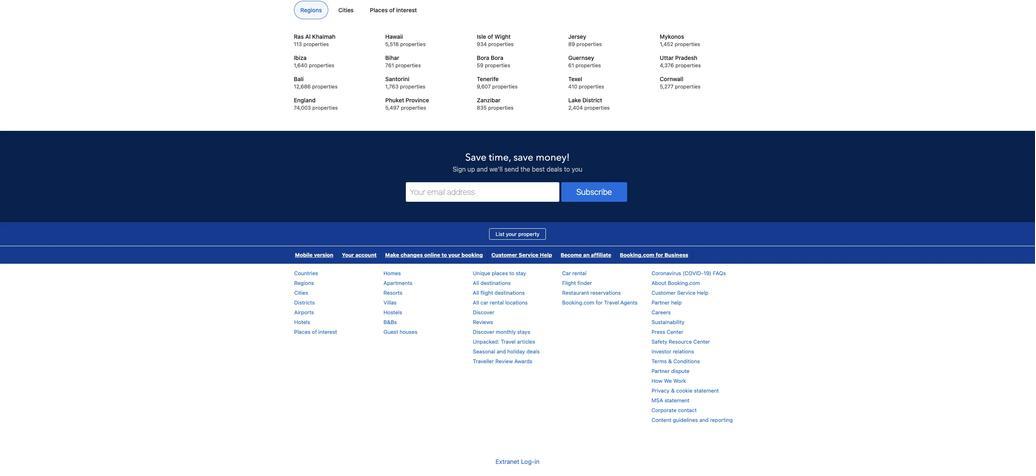 Task type: vqa. For each thing, say whether or not it's contained in the screenshot.
11 checkbox
no



Task type: locate. For each thing, give the bounding box(es) containing it.
tab list containing regions
[[291, 1, 741, 20]]

1 vertical spatial center
[[694, 339, 710, 346]]

booking.com down the coronavirus (covid-19) faqs link
[[668, 280, 700, 287]]

1 horizontal spatial deals
[[547, 166, 562, 173]]

0 horizontal spatial and
[[477, 166, 488, 173]]

help down 19)
[[697, 290, 709, 297]]

travel up seasonal and holiday deals link at the bottom of the page
[[501, 339, 516, 346]]

privacy & cookie statement link
[[652, 388, 719, 395]]

bora up 59 at the left top of the page
[[477, 54, 489, 61]]

careers
[[652, 310, 671, 316]]

0 vertical spatial for
[[656, 252, 663, 259]]

0 vertical spatial statement
[[694, 388, 719, 395]]

1 horizontal spatial help
[[697, 290, 709, 297]]

properties down pradesh at right
[[676, 62, 701, 69]]

0 vertical spatial discover
[[473, 310, 495, 316]]

properties down wight
[[488, 41, 514, 48]]

wight
[[495, 33, 511, 40]]

investor relations link
[[652, 349, 694, 355]]

1 vertical spatial rental
[[490, 300, 504, 306]]

to left you
[[564, 166, 570, 173]]

0 vertical spatial cities
[[338, 7, 354, 14]]

2 vertical spatial to
[[510, 271, 514, 277]]

msa statement link
[[652, 398, 690, 404]]

1 vertical spatial customer
[[652, 290, 676, 297]]

places of interest button
[[364, 1, 424, 19]]

bora down isle of wight 934 properties
[[491, 54, 503, 61]]

0 vertical spatial interest
[[396, 7, 417, 14]]

properties down guernsey
[[576, 62, 601, 69]]

0 vertical spatial deals
[[547, 166, 562, 173]]

0 horizontal spatial cities
[[294, 290, 308, 297]]

deals down articles
[[527, 349, 540, 355]]

1 vertical spatial deals
[[527, 349, 540, 355]]

regions inside countries regions cities districts airports hotels places of interest
[[294, 280, 314, 287]]

1 bora from the left
[[477, 54, 489, 61]]

partner down terms
[[652, 369, 670, 375]]

account
[[355, 252, 377, 259]]

service
[[519, 252, 539, 259], [677, 290, 696, 297]]

navigation
[[291, 247, 693, 264]]

of inside countries regions cities districts airports hotels places of interest
[[312, 329, 317, 336]]

discover down reviews at the bottom left
[[473, 329, 495, 336]]

properties inside texel 410 properties
[[579, 83, 604, 90]]

sign
[[453, 166, 466, 173]]

destinations up the locations
[[495, 290, 525, 297]]

all left flight
[[473, 290, 479, 297]]

3 all from the top
[[473, 300, 479, 306]]

save time, save money! footer
[[0, 131, 1035, 471]]

booking.com inside car rental flight finder restaurant reservations booking.com for travel agents
[[562, 300, 594, 306]]

properties inside bali 12,686 properties
[[312, 83, 338, 90]]

1 partner from the top
[[652, 300, 670, 306]]

1 vertical spatial for
[[596, 300, 603, 306]]

1 vertical spatial places
[[294, 329, 311, 336]]

1 horizontal spatial to
[[510, 271, 514, 277]]

cities link
[[294, 290, 308, 297]]

0 horizontal spatial your
[[448, 252, 460, 259]]

& up msa statement link
[[671, 388, 675, 395]]

rental up flight finder link
[[572, 271, 587, 277]]

bali link
[[294, 75, 375, 83]]

0 vertical spatial your
[[506, 231, 517, 238]]

0 vertical spatial places
[[370, 7, 388, 14]]

all down unique
[[473, 280, 479, 287]]

properties inside isle of wight 934 properties
[[488, 41, 514, 48]]

customer up 'places'
[[492, 252, 517, 259]]

properties down the zanzibar
[[488, 105, 514, 111]]

1 vertical spatial all
[[473, 290, 479, 297]]

help inside coronavirus (covid-19) faqs about booking.com customer service help partner help careers sustainability press center safety resource center investor relations terms & conditions partner dispute how we work privacy & cookie statement msa statement corporate contact content guidelines and reporting
[[697, 290, 709, 297]]

0 vertical spatial and
[[477, 166, 488, 173]]

of down airports
[[312, 329, 317, 336]]

seasonal and holiday deals link
[[473, 349, 540, 355]]

statement right the cookie
[[694, 388, 719, 395]]

navigation inside save time, save money! footer
[[291, 247, 693, 264]]

1 vertical spatial partner
[[652, 369, 670, 375]]

and inside save time, save money! sign up and we'll send the best deals to you
[[477, 166, 488, 173]]

properties down england
[[312, 105, 338, 111]]

2 vertical spatial all
[[473, 300, 479, 306]]

2 vertical spatial and
[[700, 418, 709, 424]]

help left become at the bottom right of the page
[[540, 252, 552, 259]]

1 horizontal spatial customer
[[652, 290, 676, 297]]

0 horizontal spatial statement
[[665, 398, 690, 404]]

properties up the bihar link
[[400, 41, 426, 48]]

0 vertical spatial center
[[667, 329, 684, 336]]

1 vertical spatial service
[[677, 290, 696, 297]]

cornwall link
[[660, 75, 741, 83]]

0 vertical spatial travel
[[604, 300, 619, 306]]

cities up "ras al khaimah" 'link'
[[338, 7, 354, 14]]

properties down cornwall
[[675, 83, 701, 90]]

properties up tenerife
[[485, 62, 510, 69]]

places down 'hotels' link
[[294, 329, 311, 336]]

mykonos link
[[660, 33, 741, 41]]

1 vertical spatial travel
[[501, 339, 516, 346]]

statement
[[694, 388, 719, 395], [665, 398, 690, 404]]

apartments link
[[384, 280, 412, 287]]

and up traveller review awards link
[[497, 349, 506, 355]]

of for isle
[[488, 33, 493, 40]]

regions
[[300, 7, 322, 14], [294, 280, 314, 287]]

traveller review awards link
[[473, 359, 532, 365]]

113
[[294, 41, 302, 48]]

1 horizontal spatial bora
[[491, 54, 503, 61]]

2 discover from the top
[[473, 329, 495, 336]]

bali 12,686 properties
[[294, 76, 338, 90]]

center up resource
[[667, 329, 684, 336]]

1 vertical spatial booking.com
[[668, 280, 700, 287]]

your right list at the left of the page
[[506, 231, 517, 238]]

jersey
[[568, 33, 586, 40]]

0 vertical spatial all
[[473, 280, 479, 287]]

make changes online to your booking link
[[381, 247, 487, 264]]

booking.com up coronavirus
[[620, 252, 654, 259]]

1 vertical spatial help
[[697, 290, 709, 297]]

booking.com down restaurant in the right of the page
[[562, 300, 594, 306]]

rental down 'all flight destinations' link
[[490, 300, 504, 306]]

we'll
[[490, 166, 503, 173]]

0 vertical spatial rental
[[572, 271, 587, 277]]

all flight destinations link
[[473, 290, 525, 297]]

& up partner dispute link at the right of the page
[[668, 359, 672, 365]]

customer service help link up help on the bottom
[[652, 290, 709, 297]]

isle of wight 934 properties
[[477, 33, 514, 48]]

corporate
[[652, 408, 677, 414]]

2 horizontal spatial to
[[564, 166, 570, 173]]

1 vertical spatial statement
[[665, 398, 690, 404]]

of up hawaii
[[389, 7, 395, 14]]

0 vertical spatial help
[[540, 252, 552, 259]]

0 vertical spatial service
[[519, 252, 539, 259]]

terms & conditions link
[[652, 359, 700, 365]]

rental
[[572, 271, 587, 277], [490, 300, 504, 306]]

apartments
[[384, 280, 412, 287]]

0 horizontal spatial center
[[667, 329, 684, 336]]

dispute
[[671, 369, 690, 375]]

the
[[521, 166, 530, 173]]

extranet log-in link
[[496, 452, 540, 471]]

0 horizontal spatial customer service help link
[[487, 247, 556, 264]]

statement up corporate contact link
[[665, 398, 690, 404]]

hostels
[[384, 310, 402, 316]]

0 horizontal spatial bora
[[477, 54, 489, 61]]

regions down countries link
[[294, 280, 314, 287]]

for left 'business'
[[656, 252, 663, 259]]

bora bora link
[[477, 54, 558, 62]]

center up "relations"
[[694, 339, 710, 346]]

navigation containing mobile version
[[291, 247, 693, 264]]

properties up pradesh at right
[[675, 41, 700, 48]]

properties down province on the left top of page
[[401, 105, 426, 111]]

rental inside car rental flight finder restaurant reservations booking.com for travel agents
[[572, 271, 587, 277]]

service up help on the bottom
[[677, 290, 696, 297]]

1 horizontal spatial places
[[370, 7, 388, 14]]

1 horizontal spatial cities
[[338, 7, 354, 14]]

properties inside lake district 2,404 properties
[[584, 105, 610, 111]]

0 horizontal spatial of
[[312, 329, 317, 336]]

to inside save time, save money! sign up and we'll send the best deals to you
[[564, 166, 570, 173]]

of right isle
[[488, 33, 493, 40]]

and inside unique places to stay all destinations all flight destinations all car rental locations discover reviews discover monthly stays unpacked: travel articles seasonal and holiday deals traveller review awards
[[497, 349, 506, 355]]

&
[[668, 359, 672, 365], [671, 388, 675, 395]]

b&bs
[[384, 320, 397, 326]]

to left the stay
[[510, 271, 514, 277]]

properties up england link
[[312, 83, 338, 90]]

to
[[564, 166, 570, 173], [442, 252, 447, 259], [510, 271, 514, 277]]

reviews link
[[473, 320, 493, 326]]

cities inside cities button
[[338, 7, 354, 14]]

hotels link
[[294, 320, 310, 326]]

deals down money!
[[547, 166, 562, 173]]

properties inside zanzibar 835 properties
[[488, 105, 514, 111]]

discover up reviews link
[[473, 310, 495, 316]]

properties inside "uttar pradesh 4,376 properties"
[[676, 62, 701, 69]]

list your property
[[496, 231, 540, 238]]

sustainability link
[[652, 320, 685, 326]]

0 horizontal spatial for
[[596, 300, 603, 306]]

travel down reservations
[[604, 300, 619, 306]]

0 horizontal spatial places
[[294, 329, 311, 336]]

1 horizontal spatial travel
[[604, 300, 619, 306]]

59
[[477, 62, 484, 69]]

1 horizontal spatial your
[[506, 231, 517, 238]]

countries regions cities districts airports hotels places of interest
[[294, 271, 337, 336]]

properties inside mykonos 1,452 properties
[[675, 41, 700, 48]]

properties up bali 12,686 properties
[[309, 62, 334, 69]]

1 vertical spatial regions
[[294, 280, 314, 287]]

0 vertical spatial regions
[[300, 7, 322, 14]]

ras al khaimah link
[[294, 33, 375, 41]]

properties down district
[[584, 105, 610, 111]]

for
[[656, 252, 663, 259], [596, 300, 603, 306]]

travel
[[604, 300, 619, 306], [501, 339, 516, 346]]

customer
[[492, 252, 517, 259], [652, 290, 676, 297]]

tab list
[[291, 1, 741, 20]]

become
[[561, 252, 582, 259]]

0 horizontal spatial travel
[[501, 339, 516, 346]]

1 vertical spatial discover
[[473, 329, 495, 336]]

1 vertical spatial cities
[[294, 290, 308, 297]]

bora
[[477, 54, 489, 61], [491, 54, 503, 61]]

1 horizontal spatial of
[[389, 7, 395, 14]]

properties up santorini
[[396, 62, 421, 69]]

car
[[481, 300, 488, 306]]

of inside isle of wight 934 properties
[[488, 33, 493, 40]]

0 vertical spatial destinations
[[481, 280, 511, 287]]

restaurant reservations link
[[562, 290, 621, 297]]

1 vertical spatial and
[[497, 349, 506, 355]]

your left booking
[[448, 252, 460, 259]]

0 vertical spatial partner
[[652, 300, 670, 306]]

1 horizontal spatial booking.com
[[620, 252, 654, 259]]

customer up partner help link
[[652, 290, 676, 297]]

0 horizontal spatial interest
[[318, 329, 337, 336]]

0 horizontal spatial booking.com
[[562, 300, 594, 306]]

properties down 'khaimah'
[[303, 41, 329, 48]]

1 horizontal spatial interest
[[396, 7, 417, 14]]

uttar
[[660, 54, 674, 61]]

booking.com for travel agents link
[[562, 300, 638, 306]]

ibiza link
[[294, 54, 375, 62]]

texel link
[[568, 75, 650, 83]]

for down reservations
[[596, 300, 603, 306]]

homes apartments resorts villas hostels b&bs guest houses
[[384, 271, 417, 336]]

5,518
[[385, 41, 399, 48]]

for inside car rental flight finder restaurant reservations booking.com for travel agents
[[596, 300, 603, 306]]

2 horizontal spatial of
[[488, 33, 493, 40]]

places up hawaii
[[370, 7, 388, 14]]

2 horizontal spatial booking.com
[[668, 280, 700, 287]]

and right up
[[477, 166, 488, 173]]

save
[[465, 151, 487, 165]]

interest inside countries regions cities districts airports hotels places of interest
[[318, 329, 337, 336]]

19)
[[704, 271, 712, 277]]

2 horizontal spatial and
[[700, 418, 709, 424]]

stays
[[517, 329, 530, 336]]

how
[[652, 378, 663, 385]]

pradesh
[[675, 54, 698, 61]]

0 horizontal spatial deals
[[527, 349, 540, 355]]

partner up careers link
[[652, 300, 670, 306]]

properties down jersey
[[577, 41, 602, 48]]

all left car
[[473, 300, 479, 306]]

0 vertical spatial of
[[389, 7, 395, 14]]

properties up district
[[579, 83, 604, 90]]

934
[[477, 41, 487, 48]]

1 vertical spatial of
[[488, 33, 493, 40]]

to right online
[[442, 252, 447, 259]]

zanzibar link
[[477, 97, 558, 105]]

and inside coronavirus (covid-19) faqs about booking.com customer service help partner help careers sustainability press center safety resource center investor relations terms & conditions partner dispute how we work privacy & cookie statement msa statement corporate contact content guidelines and reporting
[[700, 418, 709, 424]]

customer service help link up the stay
[[487, 247, 556, 264]]

customer inside coronavirus (covid-19) faqs about booking.com customer service help partner help careers sustainability press center safety resource center investor relations terms & conditions partner dispute how we work privacy & cookie statement msa statement corporate contact content guidelines and reporting
[[652, 290, 676, 297]]

isle of wight link
[[477, 33, 558, 41]]

and left the reporting
[[700, 418, 709, 424]]

0 horizontal spatial customer
[[492, 252, 517, 259]]

1 vertical spatial customer service help link
[[652, 290, 709, 297]]

1 horizontal spatial service
[[677, 290, 696, 297]]

0 vertical spatial to
[[564, 166, 570, 173]]

properties up province on the left top of page
[[400, 83, 425, 90]]

al
[[305, 33, 311, 40]]

properties inside hawaii 5,518 properties
[[400, 41, 426, 48]]

help
[[540, 252, 552, 259], [697, 290, 709, 297]]

cities down regions link
[[294, 290, 308, 297]]

0 horizontal spatial rental
[[490, 300, 504, 306]]

of for places
[[389, 7, 395, 14]]

1 vertical spatial interest
[[318, 329, 337, 336]]

places
[[492, 271, 508, 277]]

deals
[[547, 166, 562, 173], [527, 349, 540, 355]]

deals inside save time, save money! sign up and we'll send the best deals to you
[[547, 166, 562, 173]]

2 vertical spatial booking.com
[[562, 300, 594, 306]]

2 vertical spatial of
[[312, 329, 317, 336]]

properties inside jersey 89 properties
[[577, 41, 602, 48]]

guernsey 61 properties
[[568, 54, 601, 69]]

properties up zanzibar link
[[492, 83, 518, 90]]

countries
[[294, 271, 318, 277]]

service up the stay
[[519, 252, 539, 259]]

1 vertical spatial to
[[442, 252, 447, 259]]

list
[[496, 231, 505, 238]]

destinations up 'all flight destinations' link
[[481, 280, 511, 287]]

booking.com for business
[[620, 252, 689, 259]]

flight
[[562, 280, 576, 287]]

unpacked: travel articles link
[[473, 339, 535, 346]]

0 horizontal spatial help
[[540, 252, 552, 259]]

regions up al
[[300, 7, 322, 14]]

content
[[652, 418, 671, 424]]

discover link
[[473, 310, 495, 316]]

guest
[[384, 329, 398, 336]]

districts
[[294, 300, 315, 306]]

1 horizontal spatial and
[[497, 349, 506, 355]]

of inside button
[[389, 7, 395, 14]]

1 horizontal spatial rental
[[572, 271, 587, 277]]



Task type: describe. For each thing, give the bounding box(es) containing it.
flight
[[481, 290, 493, 297]]

districts link
[[294, 300, 315, 306]]

uttar pradesh 4,376 properties
[[660, 54, 701, 69]]

jersey link
[[568, 33, 650, 41]]

1 horizontal spatial for
[[656, 252, 663, 259]]

lake
[[568, 97, 581, 104]]

resorts link
[[384, 290, 402, 297]]

phuket province link
[[385, 97, 467, 105]]

resource
[[669, 339, 692, 346]]

1 vertical spatial destinations
[[495, 290, 525, 297]]

booking.com inside coronavirus (covid-19) faqs about booking.com customer service help partner help careers sustainability press center safety resource center investor relations terms & conditions partner dispute how we work privacy & cookie statement msa statement corporate contact content guidelines and reporting
[[668, 280, 700, 287]]

properties inside guernsey 61 properties
[[576, 62, 601, 69]]

customer service help
[[492, 252, 552, 259]]

hawaii
[[385, 33, 403, 40]]

become an affiliate
[[561, 252, 611, 259]]

travel inside unique places to stay all destinations all flight destinations all car rental locations discover reviews discover monthly stays unpacked: travel articles seasonal and holiday deals traveller review awards
[[501, 339, 516, 346]]

0 vertical spatial customer
[[492, 252, 517, 259]]

1 discover from the top
[[473, 310, 495, 316]]

interest inside button
[[396, 7, 417, 14]]

travel inside car rental flight finder restaurant reservations booking.com for travel agents
[[604, 300, 619, 306]]

texel 410 properties
[[568, 76, 604, 90]]

phuket
[[385, 97, 404, 104]]

properties inside santorini 1,763 properties
[[400, 83, 425, 90]]

5,497
[[385, 105, 399, 111]]

properties inside tenerife 9,607 properties
[[492, 83, 518, 90]]

locations
[[505, 300, 528, 306]]

(covid-
[[683, 271, 704, 277]]

1 horizontal spatial statement
[[694, 388, 719, 395]]

2 all from the top
[[473, 290, 479, 297]]

send
[[505, 166, 519, 173]]

khaimah
[[312, 33, 336, 40]]

1 horizontal spatial center
[[694, 339, 710, 346]]

england link
[[294, 97, 375, 105]]

1 vertical spatial &
[[671, 388, 675, 395]]

reporting
[[710, 418, 733, 424]]

2,404
[[568, 105, 583, 111]]

texel
[[568, 76, 582, 83]]

places of interest link
[[294, 329, 337, 336]]

regions button
[[294, 1, 329, 19]]

1,452
[[660, 41, 673, 48]]

holiday
[[507, 349, 525, 355]]

0 vertical spatial &
[[668, 359, 672, 365]]

jersey 89 properties
[[568, 33, 602, 48]]

properties inside ras al khaimah 113 properties
[[303, 41, 329, 48]]

properties inside the england 74,003 properties
[[312, 105, 338, 111]]

tenerife 9,607 properties
[[477, 76, 518, 90]]

0 vertical spatial customer service help link
[[487, 247, 556, 264]]

help inside navigation
[[540, 252, 552, 259]]

unique
[[473, 271, 490, 277]]

mobile version link
[[291, 247, 338, 264]]

service inside coronavirus (covid-19) faqs about booking.com customer service help partner help careers sustainability press center safety resource center investor relations terms & conditions partner dispute how we work privacy & cookie statement msa statement corporate contact content guidelines and reporting
[[677, 290, 696, 297]]

unique places to stay link
[[473, 271, 526, 277]]

cities button
[[332, 1, 360, 19]]

835
[[477, 105, 487, 111]]

places inside button
[[370, 7, 388, 14]]

1 vertical spatial your
[[448, 252, 460, 259]]

bihar 761 properties
[[385, 54, 421, 69]]

bora bora 59 properties
[[477, 54, 510, 69]]

safety resource center link
[[652, 339, 710, 346]]

privacy
[[652, 388, 670, 395]]

properties inside 'bora bora 59 properties'
[[485, 62, 510, 69]]

car rental link
[[562, 271, 587, 277]]

contact
[[678, 408, 697, 414]]

about
[[652, 280, 667, 287]]

become an affiliate link
[[557, 247, 616, 264]]

1 horizontal spatial customer service help link
[[652, 290, 709, 297]]

deals inside unique places to stay all destinations all flight destinations all car rental locations discover reviews discover monthly stays unpacked: travel articles seasonal and holiday deals traveller review awards
[[527, 349, 540, 355]]

version
[[314, 252, 333, 259]]

villas link
[[384, 300, 397, 306]]

houses
[[400, 329, 417, 336]]

coronavirus
[[652, 271, 681, 277]]

2 bora from the left
[[491, 54, 503, 61]]

410
[[568, 83, 578, 90]]

1,763
[[385, 83, 399, 90]]

hawaii 5,518 properties
[[385, 33, 426, 48]]

sustainability
[[652, 320, 685, 326]]

1 all from the top
[[473, 280, 479, 287]]

properties inside ibiza 1,640 properties
[[309, 62, 334, 69]]

your account
[[342, 252, 377, 259]]

ibiza
[[294, 54, 307, 61]]

0 horizontal spatial service
[[519, 252, 539, 259]]

monthly
[[496, 329, 516, 336]]

articles
[[517, 339, 535, 346]]

about booking.com link
[[652, 280, 700, 287]]

Your email address email field
[[406, 183, 559, 202]]

properties inside bihar 761 properties
[[396, 62, 421, 69]]

homes link
[[384, 271, 401, 277]]

stay
[[516, 271, 526, 277]]

car rental flight finder restaurant reservations booking.com for travel agents
[[562, 271, 638, 306]]

traveller
[[473, 359, 494, 365]]

england 74,003 properties
[[294, 97, 338, 111]]

rental inside unique places to stay all destinations all flight destinations all car rental locations discover reviews discover monthly stays unpacked: travel articles seasonal and holiday deals traveller review awards
[[490, 300, 504, 306]]

how we work link
[[652, 378, 686, 385]]

properties inside phuket province 5,497 properties
[[401, 105, 426, 111]]

regions inside button
[[300, 7, 322, 14]]

bali
[[294, 76, 304, 83]]

uttar pradesh link
[[660, 54, 741, 62]]

car
[[562, 271, 571, 277]]

santorini link
[[385, 75, 467, 83]]

help
[[671, 300, 682, 306]]

cities inside countries regions cities districts airports hotels places of interest
[[294, 290, 308, 297]]

homes
[[384, 271, 401, 277]]

places inside countries regions cities districts airports hotels places of interest
[[294, 329, 311, 336]]

cornwall
[[660, 76, 684, 83]]

mobile
[[295, 252, 313, 259]]

make changes online to your booking
[[385, 252, 483, 259]]

89
[[568, 41, 575, 48]]

zanzibar 835 properties
[[477, 97, 514, 111]]

to inside unique places to stay all destinations all flight destinations all car rental locations discover reviews discover monthly stays unpacked: travel articles seasonal and holiday deals traveller review awards
[[510, 271, 514, 277]]

property
[[518, 231, 540, 238]]

ras al khaimah 113 properties
[[294, 33, 336, 48]]

properties inside cornwall 5,277 properties
[[675, 83, 701, 90]]

reservations
[[591, 290, 621, 297]]

tenerife
[[477, 76, 499, 83]]

2 partner from the top
[[652, 369, 670, 375]]

0 vertical spatial booking.com
[[620, 252, 654, 259]]

careers link
[[652, 310, 671, 316]]

time,
[[489, 151, 511, 165]]

terms
[[652, 359, 667, 365]]

0 horizontal spatial to
[[442, 252, 447, 259]]

reviews
[[473, 320, 493, 326]]

santorini
[[385, 76, 409, 83]]

press
[[652, 329, 665, 336]]

best
[[532, 166, 545, 173]]



